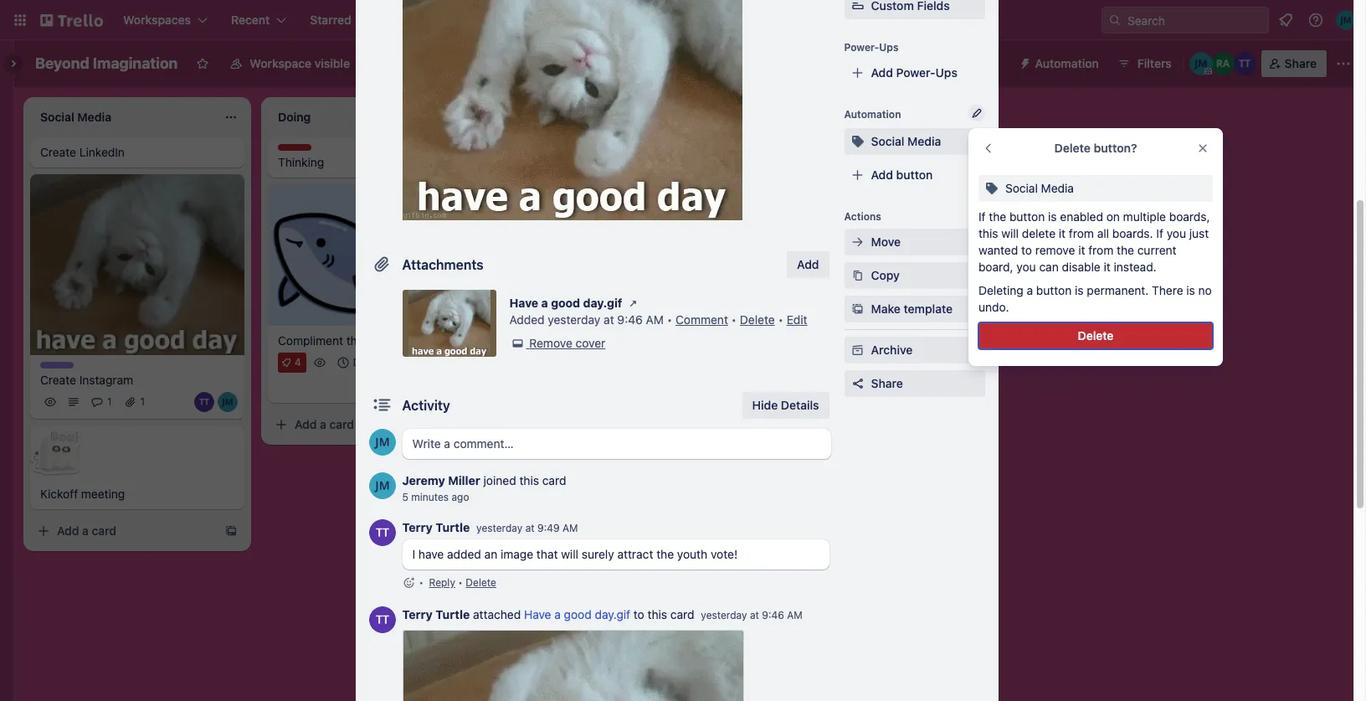 Task type: describe. For each thing, give the bounding box(es) containing it.
is for enabled
[[1049, 209, 1058, 224]]

make template
[[871, 302, 953, 316]]

this for button
[[979, 226, 999, 240]]

all
[[1098, 226, 1110, 240]]

joined
[[484, 473, 517, 487]]

0 vertical spatial from
[[1069, 226, 1095, 240]]

create instagram link
[[40, 372, 235, 389]]

no
[[1199, 283, 1213, 297]]

ruby anderson (rubyanderson7) image
[[456, 376, 476, 396]]

the down boards.
[[1117, 243, 1135, 257]]

this inside jeremy miller joined this card 5 minutes ago
[[520, 473, 539, 487]]

compliment the chef
[[278, 333, 393, 347]]

list
[[838, 108, 855, 122]]

0 horizontal spatial jeremy miller (jeremymiller198) image
[[218, 392, 238, 412]]

beyond imagination
[[35, 54, 178, 72]]

can
[[1040, 260, 1059, 274]]

1 right 31
[[414, 356, 419, 368]]

Search field
[[1122, 8, 1269, 33]]

31
[[375, 356, 386, 368]]

comment
[[676, 312, 729, 327]]

add a card button for bottom create from template… image
[[30, 518, 218, 545]]

create linkedin
[[40, 145, 125, 159]]

1 vertical spatial from
[[1089, 243, 1114, 257]]

am inside terry turtle yesterday at 9:49 am
[[563, 522, 578, 534]]

0 horizontal spatial delete link
[[466, 576, 497, 589]]

1 horizontal spatial ups
[[936, 65, 958, 80]]

button?
[[1094, 141, 1138, 155]]

1 horizontal spatial yesterday
[[548, 312, 601, 327]]

1 vertical spatial if
[[1157, 226, 1164, 240]]

1 horizontal spatial at
[[604, 312, 614, 327]]

imagination
[[93, 54, 178, 72]]

button for if
[[1010, 209, 1046, 224]]

boards.
[[1113, 226, 1154, 240]]

make
[[871, 302, 901, 316]]

2 horizontal spatial is
[[1187, 283, 1196, 297]]

on
[[1107, 209, 1121, 224]]

an
[[485, 547, 498, 561]]

board,
[[979, 260, 1014, 274]]

at inside terry turtle attached have a good day.gif to this card yesterday at 9:46 am
[[750, 609, 760, 621]]

archive link
[[845, 337, 985, 364]]

delete button?
[[1055, 141, 1138, 155]]

multiple
[[1124, 209, 1167, 224]]

yesterday inside terry turtle attached have a good day.gif to this card yesterday at 9:46 am
[[701, 609, 748, 621]]

board link
[[364, 50, 435, 77]]

at inside terry turtle yesterday at 9:49 am
[[526, 522, 535, 534]]

0 vertical spatial create from template… image
[[700, 152, 714, 166]]

automation button
[[1012, 50, 1110, 77]]

5
[[402, 491, 409, 503]]

attached
[[473, 607, 521, 621]]

cover
[[576, 336, 606, 350]]

terry for attached
[[402, 607, 433, 621]]

ups inside button
[[977, 56, 999, 70]]

1 horizontal spatial jeremy miller (jeremymiller198) image
[[369, 472, 396, 499]]

the up wanted
[[989, 209, 1007, 224]]

delete button
[[979, 322, 1214, 349]]

thoughts
[[278, 144, 324, 157]]

undo.
[[979, 300, 1010, 314]]

1 horizontal spatial media
[[1042, 181, 1075, 195]]

color: bold red, title: "thoughts" element
[[278, 144, 324, 157]]

1 vertical spatial day.gif
[[595, 607, 631, 621]]

miller
[[448, 473, 481, 487]]

1 horizontal spatial power-
[[897, 65, 936, 80]]

that
[[537, 547, 558, 561]]

have a good day.gif
[[510, 296, 623, 310]]

1 vertical spatial have
[[524, 607, 552, 621]]

vote!
[[711, 547, 738, 561]]

sm image for remove cover
[[510, 335, 526, 352]]

archive
[[871, 343, 913, 357]]

0 vertical spatial it
[[1059, 226, 1066, 240]]

add button
[[871, 168, 933, 182]]

add power-ups
[[871, 65, 958, 80]]

add a card button for create from template… image to the top
[[506, 146, 694, 173]]

sm image for make template
[[850, 301, 866, 317]]

dec
[[353, 356, 372, 368]]

0 vertical spatial you
[[1167, 226, 1187, 240]]

ruby anderson (rubyanderson7) image
[[1212, 52, 1235, 75]]

1 horizontal spatial it
[[1079, 243, 1086, 257]]

deleting
[[979, 283, 1024, 297]]

primary element
[[0, 0, 1367, 40]]

remove
[[530, 336, 573, 350]]

if the button is enabled on multiple boards, this will delete it from all boards. if you just wanted to remove it from the current board, you can disable it instead.
[[979, 209, 1211, 274]]

Write a comment text field
[[402, 429, 831, 459]]

delete left "edit"
[[740, 312, 775, 327]]

5 minutes ago link
[[402, 491, 469, 503]]

0 vertical spatial am
[[646, 312, 664, 327]]

1 vertical spatial to
[[634, 607, 645, 621]]

0 vertical spatial delete link
[[740, 312, 775, 327]]

am inside terry turtle attached have a good day.gif to this card yesterday at 9:46 am
[[787, 609, 803, 621]]

move
[[871, 235, 901, 249]]

current
[[1138, 243, 1177, 257]]

0 horizontal spatial will
[[561, 547, 579, 561]]

1 vertical spatial share
[[871, 376, 904, 390]]

there
[[1153, 283, 1184, 297]]

workspace
[[250, 56, 312, 70]]

sm image down return to previous screen icon
[[984, 180, 1001, 197]]

beyond
[[35, 54, 89, 72]]

ago
[[452, 491, 469, 503]]

0 vertical spatial day.gif
[[583, 296, 623, 310]]

0 horizontal spatial power-
[[845, 41, 880, 54]]

surely
[[582, 547, 615, 561]]

another
[[792, 108, 835, 122]]

jeremy
[[402, 473, 445, 487]]

0 horizontal spatial ups
[[880, 41, 899, 54]]

actions
[[845, 210, 882, 223]]

2 horizontal spatial jeremy miller (jeremymiller198) image
[[1337, 10, 1357, 30]]

Board name text field
[[27, 50, 186, 77]]

color: purple, title: none image
[[40, 362, 74, 369]]

copy link
[[845, 262, 985, 289]]

2 vertical spatial jeremy miller (jeremymiller198) image
[[369, 429, 396, 456]]

media inside button
[[908, 134, 942, 148]]

deleting a button is permanent. there is no undo.
[[979, 283, 1213, 314]]

added yesterday at 9:46 am
[[510, 312, 664, 327]]

yesterday at 9:46 am link
[[701, 609, 803, 621]]

search image
[[1109, 13, 1122, 27]]

add a card button for create from template… icon
[[268, 411, 456, 438]]

1 down create instagram link
[[140, 396, 145, 408]]

9:46 inside terry turtle attached have a good day.gif to this card yesterday at 9:46 am
[[762, 609, 785, 621]]

turtle for attached
[[436, 607, 470, 621]]

open information menu image
[[1308, 12, 1325, 28]]

button for deleting
[[1037, 283, 1072, 297]]

1 horizontal spatial share
[[1285, 56, 1317, 70]]

instead.
[[1114, 260, 1157, 274]]

•
[[458, 576, 463, 589]]

power-ups inside button
[[937, 56, 999, 70]]

add a card for bottom create from template… image
[[57, 524, 116, 538]]

edit
[[787, 312, 808, 327]]

a inside deleting a button is permanent. there is no undo.
[[1027, 283, 1034, 297]]

have a good day.gif link
[[524, 607, 631, 621]]

i
[[412, 547, 416, 561]]

create instagram
[[40, 373, 133, 387]]

2 vertical spatial it
[[1104, 260, 1111, 274]]

delete right •
[[466, 576, 497, 589]]

thinking
[[278, 155, 324, 169]]

activity
[[402, 398, 451, 413]]

image
[[501, 547, 534, 561]]

create from template… image
[[462, 418, 476, 431]]

0 horizontal spatial sm image
[[625, 295, 642, 312]]

create linkedin link
[[40, 144, 235, 161]]

delete left the button?
[[1055, 141, 1091, 155]]

1 vertical spatial social media
[[1006, 181, 1075, 195]]

back to home image
[[40, 7, 103, 34]]

0 vertical spatial good
[[551, 296, 581, 310]]

added
[[447, 547, 481, 561]]

star or unstar board image
[[196, 57, 210, 70]]



Task type: locate. For each thing, give the bounding box(es) containing it.
1 horizontal spatial if
[[1157, 226, 1164, 240]]

delete inside button
[[1078, 328, 1114, 343]]

1 horizontal spatial is
[[1075, 283, 1084, 297]]

the left youth in the bottom of the page
[[657, 547, 674, 561]]

filters button
[[1113, 50, 1177, 77]]

chef
[[367, 333, 393, 347]]

the
[[989, 209, 1007, 224], [1117, 243, 1135, 257], [347, 333, 364, 347], [657, 547, 674, 561]]

kickoff meeting link
[[40, 486, 235, 503]]

0 notifications image
[[1276, 10, 1297, 30]]

2 vertical spatial button
[[1037, 283, 1072, 297]]

0 vertical spatial 9:46
[[618, 312, 643, 327]]

1 vertical spatial 9:46
[[762, 609, 785, 621]]

0 vertical spatial jeremy miller (jeremymiller198) image
[[1337, 10, 1357, 30]]

sm image left archive
[[850, 342, 866, 358]]

1 horizontal spatial social
[[1006, 181, 1038, 195]]

1 horizontal spatial create from template… image
[[700, 152, 714, 166]]

0 horizontal spatial it
[[1059, 226, 1066, 240]]

it up remove
[[1059, 226, 1066, 240]]

button up "delete"
[[1010, 209, 1046, 224]]

1 vertical spatial power-ups
[[937, 56, 999, 70]]

2 vertical spatial am
[[787, 609, 803, 621]]

hide details link
[[743, 392, 830, 419]]

have\_a\_good\_day.gif image
[[402, 0, 742, 220]]

2 horizontal spatial at
[[750, 609, 760, 621]]

social media inside button
[[871, 134, 942, 148]]

0 horizontal spatial add a card button
[[30, 518, 218, 545]]

0 horizontal spatial media
[[908, 134, 942, 148]]

1 vertical spatial it
[[1079, 243, 1086, 257]]

share down archive
[[871, 376, 904, 390]]

from down all
[[1089, 243, 1114, 257]]

sm image right power-ups button
[[1012, 50, 1036, 74]]

2 horizontal spatial add a card
[[533, 152, 592, 166]]

add button
[[787, 251, 830, 278]]

social inside button
[[871, 134, 905, 148]]

ups up add power-ups
[[880, 41, 899, 54]]

1 vertical spatial good
[[564, 607, 592, 621]]

sm image inside "copy" link
[[850, 267, 866, 284]]

share button down archive link
[[845, 370, 985, 397]]

media up enabled
[[1042, 181, 1075, 195]]

turtle up added in the bottom of the page
[[436, 520, 470, 534]]

button inside deleting a button is permanent. there is no undo.
[[1037, 283, 1072, 297]]

create inside create button
[[496, 13, 533, 27]]

button down can
[[1037, 283, 1072, 297]]

youth
[[677, 547, 708, 561]]

1 vertical spatial am
[[563, 522, 578, 534]]

0 vertical spatial at
[[604, 312, 614, 327]]

social media
[[871, 134, 942, 148], [1006, 181, 1075, 195]]

terry turtle attached have a good day.gif to this card yesterday at 9:46 am
[[402, 607, 803, 621]]

1 horizontal spatial will
[[1002, 226, 1019, 240]]

sm image left copy
[[850, 267, 866, 284]]

0 vertical spatial turtle
[[436, 520, 470, 534]]

attachments
[[402, 257, 484, 272]]

0 horizontal spatial this
[[520, 473, 539, 487]]

Dec 31 checkbox
[[333, 352, 391, 372]]

ups up social media button
[[936, 65, 958, 80]]

linkedin
[[79, 145, 125, 159]]

it up "disable"
[[1079, 243, 1086, 257]]

terry for yesterday
[[402, 520, 433, 534]]

sm image inside make template link
[[850, 301, 866, 317]]

create inside create instagram link
[[40, 373, 76, 387]]

sm image down actions
[[850, 234, 866, 250]]

yesterday inside terry turtle yesterday at 9:49 am
[[477, 522, 523, 534]]

will inside if the button is enabled on multiple boards, this will delete it from all boards. if you just wanted to remove it from the current board, you can disable it instead.
[[1002, 226, 1019, 240]]

media up add button button
[[908, 134, 942, 148]]

from
[[1069, 226, 1095, 240], [1089, 243, 1114, 257]]

create for create linkedin
[[40, 145, 76, 159]]

sm image for copy
[[850, 267, 866, 284]]

2 vertical spatial at
[[750, 609, 760, 621]]

delete link left "edit"
[[740, 312, 775, 327]]

day.gif up 'added yesterday at 9:46 am'
[[583, 296, 623, 310]]

you
[[1167, 226, 1187, 240], [1017, 260, 1037, 274]]

1 vertical spatial you
[[1017, 260, 1037, 274]]

0 vertical spatial if
[[979, 209, 986, 224]]

is for permanent.
[[1075, 283, 1084, 297]]

ups left automation button
[[977, 56, 999, 70]]

enabled
[[1061, 209, 1104, 224]]

1 vertical spatial add a card
[[295, 417, 354, 431]]

1 horizontal spatial social media
[[1006, 181, 1075, 195]]

0 vertical spatial to
[[1022, 243, 1033, 257]]

create inside create linkedin link
[[40, 145, 76, 159]]

1 vertical spatial create from template… image
[[224, 525, 238, 538]]

0 horizontal spatial create from template… image
[[224, 525, 238, 538]]

2 vertical spatial create
[[40, 373, 76, 387]]

1 vertical spatial jeremy miller (jeremymiller198) image
[[432, 376, 452, 396]]

2 terry from the top
[[402, 607, 433, 621]]

jeremy miller (jeremymiller198) image
[[1337, 10, 1357, 30], [432, 376, 452, 396], [369, 429, 396, 456]]

terry turtle (terryturtle) image
[[1233, 52, 1257, 75], [409, 376, 429, 396], [194, 392, 214, 412], [369, 606, 396, 633]]

1 vertical spatial media
[[1042, 181, 1075, 195]]

workspace visible
[[250, 56, 350, 70]]

social for sm image under return to previous screen icon
[[1006, 181, 1038, 195]]

0 vertical spatial sm image
[[1012, 50, 1036, 74]]

jeremy miller (jeremymiller198) image
[[1190, 52, 1213, 75], [218, 392, 238, 412], [369, 472, 396, 499]]

automation left filters button
[[1036, 56, 1100, 70]]

reply
[[429, 576, 456, 589]]

share button
[[1262, 50, 1328, 77], [845, 370, 985, 397]]

show menu image
[[1336, 55, 1353, 72]]

terry down add reaction icon
[[402, 607, 433, 621]]

add inside "button"
[[797, 257, 820, 271]]

social up add button
[[871, 134, 905, 148]]

2 vertical spatial this
[[648, 607, 668, 621]]

is down "disable"
[[1075, 283, 1084, 297]]

button down social media button
[[897, 168, 933, 182]]

hide
[[753, 398, 778, 412]]

1 up activity
[[447, 356, 452, 368]]

2 horizontal spatial it
[[1104, 260, 1111, 274]]

2 turtle from the top
[[436, 607, 470, 621]]

template
[[904, 302, 953, 316]]

add reaction image
[[402, 575, 416, 591]]

yesterday up an
[[477, 522, 523, 534]]

add a card for create from template… icon
[[295, 417, 354, 431]]

edit link
[[787, 312, 808, 327]]

button inside add button button
[[897, 168, 933, 182]]

attract
[[618, 547, 654, 561]]

media
[[908, 134, 942, 148], [1042, 181, 1075, 195]]

1 vertical spatial social
[[1006, 181, 1038, 195]]

0 vertical spatial have
[[510, 296, 539, 310]]

to down "delete"
[[1022, 243, 1033, 257]]

create from template… image
[[700, 152, 714, 166], [224, 525, 238, 538]]

this down attract
[[648, 607, 668, 621]]

power-ups button
[[904, 50, 1009, 77]]

social for sm image within social media button
[[871, 134, 905, 148]]

1 vertical spatial turtle
[[436, 607, 470, 621]]

add another list
[[767, 108, 855, 122]]

jeremy miller joined this card 5 minutes ago
[[402, 473, 567, 503]]

delete down deleting a button is permanent. there is no undo.
[[1078, 328, 1114, 343]]

1 vertical spatial yesterday
[[477, 522, 523, 534]]

if up "current"
[[1157, 226, 1164, 240]]

1 terry from the top
[[402, 520, 433, 534]]

0 horizontal spatial am
[[563, 522, 578, 534]]

0 vertical spatial media
[[908, 134, 942, 148]]

2 vertical spatial yesterday
[[701, 609, 748, 621]]

remove cover
[[530, 336, 606, 350]]

4
[[295, 356, 301, 368]]

close popover image
[[1197, 142, 1210, 155]]

have right the 'attached' at the left bottom of page
[[524, 607, 552, 621]]

automation up social media button
[[845, 108, 902, 121]]

share left show menu icon
[[1285, 56, 1317, 70]]

social up "delete"
[[1006, 181, 1038, 195]]

0 horizontal spatial if
[[979, 209, 986, 224]]

0 vertical spatial jeremy miller (jeremymiller198) image
[[1190, 52, 1213, 75]]

good
[[551, 296, 581, 310], [564, 607, 592, 621]]

1 horizontal spatial jeremy miller (jeremymiller198) image
[[432, 376, 452, 396]]

this inside if the button is enabled on multiple boards, this will delete it from all boards. if you just wanted to remove it from the current board, you can disable it instead.
[[979, 226, 999, 240]]

1 horizontal spatial to
[[1022, 243, 1033, 257]]

you down boards, at the right of page
[[1167, 226, 1187, 240]]

is inside if the button is enabled on multiple boards, this will delete it from all boards. if you just wanted to remove it from the current board, you can disable it instead.
[[1049, 209, 1058, 224]]

social media button
[[845, 128, 985, 155]]

instagram
[[79, 373, 133, 387]]

0 horizontal spatial 9:46
[[618, 312, 643, 327]]

sm image inside move link
[[850, 234, 866, 250]]

sm image
[[850, 133, 866, 150], [984, 180, 1001, 197], [850, 267, 866, 284], [850, 301, 866, 317], [510, 335, 526, 352], [850, 342, 866, 358]]

reply • delete
[[429, 576, 497, 589]]

0 vertical spatial share
[[1285, 56, 1317, 70]]

permanent.
[[1087, 283, 1149, 297]]

0 horizontal spatial add a card
[[57, 524, 116, 538]]

add another list button
[[737, 97, 965, 134]]

1 vertical spatial automation
[[845, 108, 902, 121]]

add a card for create from template… image to the top
[[533, 152, 592, 166]]

thinking link
[[278, 154, 472, 171]]

the up dec
[[347, 333, 364, 347]]

0 vertical spatial social
[[871, 134, 905, 148]]

this for attached
[[648, 607, 668, 621]]

2 horizontal spatial add a card button
[[506, 146, 694, 173]]

yesterday at 9:49 am link
[[477, 522, 578, 534]]

yesterday
[[548, 312, 601, 327], [477, 522, 523, 534], [701, 609, 748, 621]]

good down i have added an image that will surely attract the youth vote!
[[564, 607, 592, 621]]

compliment the chef link
[[278, 332, 472, 349]]

sm image inside archive link
[[850, 342, 866, 358]]

2 horizontal spatial this
[[979, 226, 999, 240]]

1 horizontal spatial am
[[646, 312, 664, 327]]

is left no
[[1187, 283, 1196, 297]]

disable
[[1062, 260, 1101, 274]]

1 vertical spatial at
[[526, 522, 535, 534]]

sm image left make
[[850, 301, 866, 317]]

to inside if the button is enabled on multiple boards, this will delete it from all boards. if you just wanted to remove it from the current board, you can disable it instead.
[[1022, 243, 1033, 257]]

this right joined
[[520, 473, 539, 487]]

2 vertical spatial add a card
[[57, 524, 116, 538]]

1 vertical spatial add a card button
[[268, 411, 456, 438]]

create for create
[[496, 13, 533, 27]]

sm image inside social media button
[[850, 133, 866, 150]]

create for create instagram
[[40, 373, 76, 387]]

yesterday down have a good day.gif
[[548, 312, 601, 327]]

kickoff
[[40, 487, 78, 501]]

compliment
[[278, 333, 343, 347]]

customize views image
[[443, 55, 460, 72]]

boards,
[[1170, 209, 1211, 224]]

good up 'added yesterday at 9:46 am'
[[551, 296, 581, 310]]

0 horizontal spatial is
[[1049, 209, 1058, 224]]

yesterday down vote!
[[701, 609, 748, 621]]

1 horizontal spatial automation
[[1036, 56, 1100, 70]]

0 vertical spatial will
[[1002, 226, 1019, 240]]

add power-ups link
[[845, 59, 985, 86]]

sm image down added
[[510, 335, 526, 352]]

9:46
[[618, 312, 643, 327], [762, 609, 785, 621]]

sm image down list
[[850, 133, 866, 150]]

1 horizontal spatial sm image
[[850, 234, 866, 250]]

turtle for yesterday
[[436, 520, 470, 534]]

power-
[[845, 41, 880, 54], [937, 56, 977, 70], [897, 65, 936, 80]]

add a card
[[533, 152, 592, 166], [295, 417, 354, 431], [57, 524, 116, 538]]

social media up "delete"
[[1006, 181, 1075, 195]]

ups
[[880, 41, 899, 54], [977, 56, 999, 70], [936, 65, 958, 80]]

0 vertical spatial create
[[496, 13, 533, 27]]

delete link right •
[[466, 576, 497, 589]]

create
[[496, 13, 533, 27], [40, 145, 76, 159], [40, 373, 76, 387]]

it up permanent.
[[1104, 260, 1111, 274]]

added
[[510, 312, 545, 327]]

will right that
[[561, 547, 579, 561]]

1 horizontal spatial this
[[648, 607, 668, 621]]

workspace visible button
[[220, 50, 360, 77]]

0 vertical spatial power-ups
[[845, 41, 899, 54]]

remove cover link
[[510, 335, 606, 352]]

0 horizontal spatial jeremy miller (jeremymiller198) image
[[369, 429, 396, 456]]

2 horizontal spatial ups
[[977, 56, 999, 70]]

terry turtle yesterday at 9:49 am
[[402, 520, 578, 534]]

1 vertical spatial will
[[561, 547, 579, 561]]

have up added
[[510, 296, 539, 310]]

is
[[1049, 209, 1058, 224], [1075, 283, 1084, 297], [1187, 283, 1196, 297]]

terry turtle (terryturtle) image
[[369, 519, 396, 546]]

1 vertical spatial jeremy miller (jeremymiller198) image
[[218, 392, 238, 412]]

sm image
[[1012, 50, 1036, 74], [850, 234, 866, 250], [625, 295, 642, 312]]

power- inside button
[[937, 56, 977, 70]]

is up "delete"
[[1049, 209, 1058, 224]]

will up wanted
[[1002, 226, 1019, 240]]

am
[[646, 312, 664, 327], [563, 522, 578, 534], [787, 609, 803, 621]]

0 vertical spatial button
[[897, 168, 933, 182]]

sm image for automation
[[1012, 50, 1036, 74]]

2 vertical spatial jeremy miller (jeremymiller198) image
[[369, 472, 396, 499]]

automation inside button
[[1036, 56, 1100, 70]]

i have added an image that will surely attract the youth vote!
[[412, 547, 738, 561]]

button inside if the button is enabled on multiple boards, this will delete it from all boards. if you just wanted to remove it from the current board, you can disable it instead.
[[1010, 209, 1046, 224]]

thoughts thinking
[[278, 144, 324, 169]]

0 vertical spatial yesterday
[[548, 312, 601, 327]]

comment link
[[676, 312, 729, 327]]

minutes
[[411, 491, 449, 503]]

0 horizontal spatial social media
[[871, 134, 942, 148]]

copy
[[871, 268, 900, 282]]

sm image for move
[[850, 234, 866, 250]]

delete
[[1023, 226, 1056, 240]]

terry up the i
[[402, 520, 433, 534]]

1 down instagram
[[107, 396, 112, 408]]

0 horizontal spatial social
[[871, 134, 905, 148]]

sm image up 'added yesterday at 9:46 am'
[[625, 295, 642, 312]]

day.gif down surely in the left bottom of the page
[[595, 607, 631, 621]]

kickoff meeting
[[40, 487, 125, 501]]

turtle down •
[[436, 607, 470, 621]]

card inside jeremy miller joined this card 5 minutes ago
[[543, 473, 567, 487]]

2 horizontal spatial yesterday
[[701, 609, 748, 621]]

if
[[979, 209, 986, 224], [1157, 226, 1164, 240]]

share
[[1285, 56, 1317, 70], [871, 376, 904, 390]]

if up wanted
[[979, 209, 986, 224]]

details
[[781, 398, 820, 412]]

2 vertical spatial add a card button
[[30, 518, 218, 545]]

return to previous screen image
[[982, 142, 996, 155]]

1 vertical spatial share button
[[845, 370, 985, 397]]

this up wanted
[[979, 226, 999, 240]]

share button down 0 notifications image
[[1262, 50, 1328, 77]]

filters
[[1138, 56, 1172, 70]]

to down attract
[[634, 607, 645, 621]]

0 horizontal spatial share button
[[845, 370, 985, 397]]

remove
[[1036, 243, 1076, 257]]

1 horizontal spatial add a card
[[295, 417, 354, 431]]

1 turtle from the top
[[436, 520, 470, 534]]

1 horizontal spatial 9:46
[[762, 609, 785, 621]]

1 vertical spatial terry
[[402, 607, 433, 621]]

0 horizontal spatial share
[[871, 376, 904, 390]]

add button button
[[845, 162, 985, 188]]

1 horizontal spatial share button
[[1262, 50, 1328, 77]]

button
[[897, 168, 933, 182], [1010, 209, 1046, 224], [1037, 283, 1072, 297]]

sm image for archive
[[850, 342, 866, 358]]

0 vertical spatial share button
[[1262, 50, 1328, 77]]

2 horizontal spatial jeremy miller (jeremymiller198) image
[[1190, 52, 1213, 75]]

from down enabled
[[1069, 226, 1095, 240]]

social media up add button
[[871, 134, 942, 148]]

create button
[[486, 7, 543, 34]]

meeting
[[81, 487, 125, 501]]

dec 31
[[353, 356, 386, 368]]

make template link
[[845, 296, 985, 322]]

sm image inside automation button
[[1012, 50, 1036, 74]]

you left can
[[1017, 260, 1037, 274]]

0 vertical spatial add a card
[[533, 152, 592, 166]]



Task type: vqa. For each thing, say whether or not it's contained in the screenshot.
Details
yes



